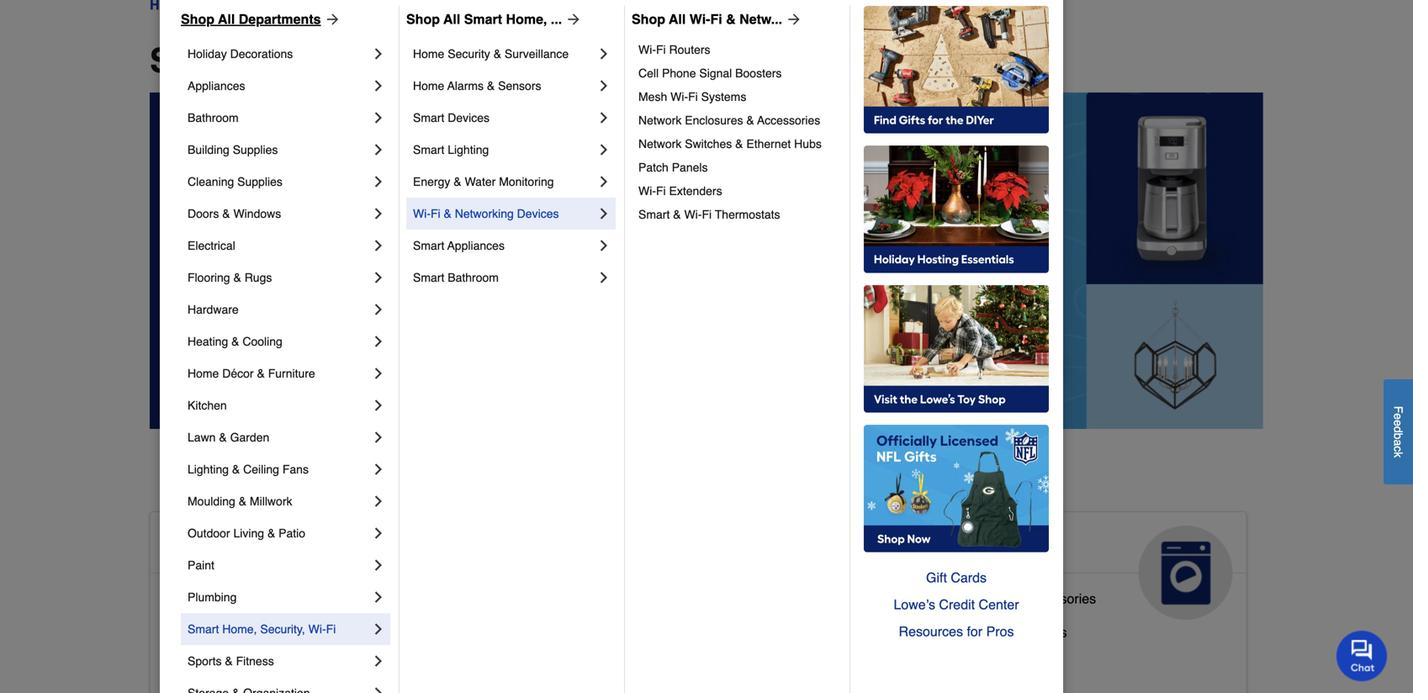 Task type: vqa. For each thing, say whether or not it's contained in the screenshot.
residue.
no



Task type: locate. For each thing, give the bounding box(es) containing it.
networking
[[455, 207, 514, 221]]

wi- up cell
[[639, 43, 656, 56]]

3 shop from the left
[[632, 11, 666, 27]]

animal & pet care link
[[526, 512, 872, 620]]

supplies for building supplies
[[233, 143, 278, 157]]

shop
[[150, 41, 234, 80]]

smart devices link
[[413, 102, 596, 134]]

lawn & garden link
[[188, 422, 370, 454]]

devices down alarms
[[448, 111, 490, 125]]

1 vertical spatial lighting
[[188, 463, 229, 476]]

accessories up hubs
[[758, 114, 821, 127]]

& right 'houses,'
[[654, 652, 663, 667]]

doors & windows link
[[188, 198, 370, 230]]

smart lighting link
[[413, 134, 596, 166]]

0 vertical spatial supplies
[[233, 143, 278, 157]]

& right parts
[[1012, 591, 1021, 607]]

shop inside shop all departments link
[[181, 11, 215, 27]]

gift cards link
[[864, 565, 1049, 592]]

network for network switches & ethernet hubs
[[639, 137, 682, 151]]

1 vertical spatial departments
[[294, 41, 500, 80]]

kitchen link
[[188, 390, 370, 422]]

accessible home
[[164, 533, 359, 560]]

devices inside 'link'
[[448, 111, 490, 125]]

bathroom for accessible bathroom
[[232, 591, 291, 607]]

pros
[[987, 624, 1015, 640]]

supplies for livestock supplies
[[599, 618, 651, 634]]

chevron right image for smart bathroom
[[596, 269, 613, 286]]

decorations
[[230, 47, 293, 61]]

chevron right image for lighting & ceiling fans
[[370, 461, 387, 478]]

chevron right image for energy & water monitoring
[[596, 173, 613, 190]]

2 vertical spatial appliances
[[914, 533, 1040, 560]]

doors
[[188, 207, 219, 221]]

1 shop from the left
[[181, 11, 215, 27]]

shop all departments link
[[181, 9, 341, 29]]

holiday decorations link
[[188, 38, 370, 70]]

1 vertical spatial accessories
[[1025, 591, 1097, 607]]

chat invite button image
[[1337, 630, 1389, 682]]

appliances link down decorations
[[188, 70, 370, 102]]

2 arrow right image from the left
[[562, 11, 583, 28]]

smart down smart appliances
[[413, 271, 445, 284]]

accessible for accessible bedroom
[[164, 625, 228, 640]]

thermostats
[[715, 208, 781, 221]]

security,
[[260, 623, 305, 636]]

shop up wi-fi routers
[[632, 11, 666, 27]]

2 horizontal spatial appliances
[[914, 533, 1040, 560]]

shop for shop all smart home, ...
[[407, 11, 440, 27]]

departments for shop all departments
[[294, 41, 500, 80]]

1 vertical spatial pet
[[539, 652, 559, 667]]

moulding & millwork link
[[188, 486, 370, 518]]

hardware
[[188, 303, 239, 316]]

fi down "extenders"
[[702, 208, 712, 221]]

building
[[188, 143, 230, 157]]

appliances link
[[188, 70, 370, 102], [901, 512, 1247, 620]]

chevron right image for doors & windows
[[370, 205, 387, 222]]

heating & cooling link
[[188, 326, 370, 358]]

fi right "security,"
[[326, 623, 336, 636]]

smart up smart bathroom on the top left of page
[[413, 239, 445, 252]]

wi- down patch
[[639, 184, 656, 198]]

2 e from the top
[[1392, 420, 1406, 426]]

& down network enclosures & accessories link
[[736, 137, 744, 151]]

electrical link
[[188, 230, 370, 262]]

chevron right image for home alarms & sensors
[[596, 77, 613, 94]]

devices
[[448, 111, 490, 125], [517, 207, 559, 221]]

entry
[[232, 659, 264, 674]]

chillers
[[1023, 625, 1068, 640]]

cooling
[[243, 335, 283, 348]]

1 horizontal spatial arrow right image
[[562, 11, 583, 28]]

home,
[[506, 11, 547, 27], [222, 623, 257, 636]]

chevron right image for flooring & rugs
[[370, 269, 387, 286]]

cell
[[639, 66, 659, 80]]

e up d
[[1392, 413, 1406, 420]]

1 horizontal spatial lighting
[[448, 143, 489, 157]]

fi down phone
[[689, 90, 698, 104]]

network up patch
[[639, 137, 682, 151]]

arrow right image for shop all wi-fi & netw...
[[783, 11, 803, 28]]

2 network from the top
[[639, 137, 682, 151]]

wi- down energy
[[413, 207, 431, 221]]

fi inside wi-fi & networking devices link
[[431, 207, 441, 221]]

0 vertical spatial network
[[639, 114, 682, 127]]

décor
[[222, 367, 254, 380]]

patio
[[279, 527, 306, 540]]

appliances down networking
[[448, 239, 505, 252]]

& down the accessible bedroom link
[[225, 655, 233, 668]]

& right entry
[[267, 659, 276, 674]]

arrow right image up shop all departments
[[321, 11, 341, 28]]

alarms
[[448, 79, 484, 93]]

appliances down holiday
[[188, 79, 245, 93]]

2 vertical spatial supplies
[[599, 618, 651, 634]]

0 horizontal spatial devices
[[448, 111, 490, 125]]

1 horizontal spatial furniture
[[667, 652, 721, 667]]

chevron right image for lawn & garden
[[370, 429, 387, 446]]

bathroom link
[[188, 102, 370, 134]]

home, down accessible bathroom link on the bottom left
[[222, 623, 257, 636]]

holiday hosting essentials. image
[[864, 146, 1049, 274]]

bathroom down smart appliances
[[448, 271, 499, 284]]

home inside home alarms & sensors "link"
[[413, 79, 445, 93]]

departments up 'smart devices'
[[294, 41, 500, 80]]

1 horizontal spatial shop
[[407, 11, 440, 27]]

mesh wi-fi systems
[[639, 90, 747, 104]]

furniture up the kitchen link at the left bottom of page
[[268, 367, 315, 380]]

0 vertical spatial accessories
[[758, 114, 821, 127]]

shop inside shop all smart home, ... link
[[407, 11, 440, 27]]

arrow right image up wi-fi routers link
[[783, 11, 803, 28]]

departments
[[239, 11, 321, 27], [294, 41, 500, 80]]

& inside animal & pet care
[[624, 533, 641, 560]]

3 accessible from the top
[[164, 625, 228, 640]]

accessories up "chillers"
[[1025, 591, 1097, 607]]

& left cooling
[[232, 335, 239, 348]]

smart
[[464, 11, 503, 27], [413, 111, 445, 125], [413, 143, 445, 157], [639, 208, 670, 221], [413, 239, 445, 252], [413, 271, 445, 284], [188, 623, 219, 636]]

1 accessible from the top
[[164, 533, 287, 560]]

accessible for accessible home
[[164, 533, 287, 560]]

accessible home link
[[151, 512, 497, 620]]

& left patio
[[268, 527, 275, 540]]

supplies up windows
[[237, 175, 283, 189]]

smart for smart lighting
[[413, 143, 445, 157]]

appliance parts & accessories link
[[914, 587, 1097, 621]]

chevron right image
[[370, 45, 387, 62], [370, 77, 387, 94], [596, 77, 613, 94], [596, 141, 613, 158], [370, 173, 387, 190], [370, 205, 387, 222], [370, 237, 387, 254], [596, 237, 613, 254], [596, 269, 613, 286], [370, 301, 387, 318], [370, 333, 387, 350], [370, 461, 387, 478], [370, 525, 387, 542], [370, 589, 387, 606], [370, 685, 387, 693]]

arrow right image inside shop all departments link
[[321, 11, 341, 28]]

0 vertical spatial appliances link
[[188, 70, 370, 102]]

1 arrow right image from the left
[[321, 11, 341, 28]]

& right 'security'
[[494, 47, 502, 61]]

smart for smart bathroom
[[413, 271, 445, 284]]

& up network switches & ethernet hubs link at the top of the page
[[747, 114, 755, 127]]

appliances image
[[1139, 526, 1234, 620]]

all up holiday decorations
[[218, 11, 235, 27]]

1 vertical spatial appliances link
[[901, 512, 1247, 620]]

network
[[639, 114, 682, 127], [639, 137, 682, 151]]

smart lighting
[[413, 143, 489, 157]]

home inside 'home security & surveillance' "link"
[[413, 47, 445, 61]]

lighting up water
[[448, 143, 489, 157]]

patch
[[639, 161, 669, 174]]

home
[[413, 47, 445, 61], [413, 79, 445, 93], [188, 367, 219, 380], [294, 533, 359, 560], [280, 659, 316, 674]]

resources for pros link
[[864, 619, 1049, 646]]

smart up energy
[[413, 143, 445, 157]]

pet inside animal & pet care
[[648, 533, 684, 560]]

fi inside smart & wi-fi thermostats link
[[702, 208, 712, 221]]

d
[[1392, 426, 1406, 433]]

2 horizontal spatial arrow right image
[[783, 11, 803, 28]]

ethernet
[[747, 137, 791, 151]]

1 e from the top
[[1392, 413, 1406, 420]]

appliance parts & accessories
[[914, 591, 1097, 607]]

& left rugs
[[234, 271, 241, 284]]

beverage & wine chillers link
[[914, 621, 1068, 655]]

houses,
[[601, 652, 651, 667]]

care
[[539, 560, 592, 587]]

shop up home security & surveillance
[[407, 11, 440, 27]]

0 vertical spatial pet
[[648, 533, 684, 560]]

appliances link up "chillers"
[[901, 512, 1247, 620]]

water
[[465, 175, 496, 189]]

arrow right image
[[321, 11, 341, 28], [562, 11, 583, 28], [783, 11, 803, 28]]

supplies up 'houses,'
[[599, 618, 651, 634]]

wi- down phone
[[671, 90, 689, 104]]

& right animal
[[624, 533, 641, 560]]

fi down energy
[[431, 207, 441, 221]]

smart home, security, wi-fi
[[188, 623, 336, 636]]

gift cards
[[927, 570, 987, 586]]

1 vertical spatial supplies
[[237, 175, 283, 189]]

arrow right image for shop all departments
[[321, 11, 341, 28]]

fi up cell
[[656, 43, 666, 56]]

smart for smart & wi-fi thermostats
[[639, 208, 670, 221]]

home décor & furniture
[[188, 367, 315, 380]]

0 horizontal spatial shop
[[181, 11, 215, 27]]

supplies up cleaning supplies
[[233, 143, 278, 157]]

2 horizontal spatial shop
[[632, 11, 666, 27]]

supplies
[[233, 143, 278, 157], [237, 175, 283, 189], [599, 618, 651, 634]]

& left ceiling
[[232, 463, 240, 476]]

2 shop from the left
[[407, 11, 440, 27]]

chevron right image
[[596, 45, 613, 62], [370, 109, 387, 126], [596, 109, 613, 126], [370, 141, 387, 158], [596, 173, 613, 190], [596, 205, 613, 222], [370, 269, 387, 286], [370, 365, 387, 382], [370, 397, 387, 414], [370, 429, 387, 446], [370, 493, 387, 510], [370, 557, 387, 574], [370, 621, 387, 638], [370, 653, 387, 670]]

all up 'security'
[[444, 11, 461, 27]]

netw...
[[740, 11, 783, 27]]

0 horizontal spatial home,
[[222, 623, 257, 636]]

building supplies link
[[188, 134, 370, 166]]

3 arrow right image from the left
[[783, 11, 803, 28]]

arrow right image inside shop all smart home, ... link
[[562, 11, 583, 28]]

home inside home décor & furniture link
[[188, 367, 219, 380]]

chevron right image for building supplies
[[370, 141, 387, 158]]

chevron right image for smart devices
[[596, 109, 613, 126]]

network down mesh
[[639, 114, 682, 127]]

bathroom up building
[[188, 111, 239, 125]]

heating & cooling
[[188, 335, 283, 348]]

fi inside shop all wi-fi & netw... link
[[711, 11, 723, 27]]

shop for shop all departments
[[181, 11, 215, 27]]

smart inside 'link'
[[413, 111, 445, 125]]

home, left ...
[[506, 11, 547, 27]]

arrow right image up surveillance at the top left of the page
[[562, 11, 583, 28]]

smart up sports
[[188, 623, 219, 636]]

e up b
[[1392, 420, 1406, 426]]

all for departments
[[218, 11, 235, 27]]

smart for smart appliances
[[413, 239, 445, 252]]

all up wi-fi routers
[[669, 11, 686, 27]]

wi- down "extenders"
[[685, 208, 702, 221]]

shop for shop all wi-fi & netw...
[[632, 11, 666, 27]]

boosters
[[736, 66, 782, 80]]

1 horizontal spatial appliances
[[448, 239, 505, 252]]

fitness
[[236, 655, 274, 668]]

& up smart appliances
[[444, 207, 452, 221]]

1 vertical spatial home,
[[222, 623, 257, 636]]

flooring
[[188, 271, 230, 284]]

0 horizontal spatial lighting
[[188, 463, 229, 476]]

1 network from the top
[[639, 114, 682, 127]]

1 horizontal spatial pet
[[648, 533, 684, 560]]

shop up holiday
[[181, 11, 215, 27]]

fi down patch
[[656, 184, 666, 198]]

2 vertical spatial bathroom
[[232, 591, 291, 607]]

smart for smart home, security, wi-fi
[[188, 623, 219, 636]]

shop inside shop all wi-fi & netw... link
[[632, 11, 666, 27]]

lighting up moulding
[[188, 463, 229, 476]]

furniture right 'houses,'
[[667, 652, 721, 667]]

0 vertical spatial devices
[[448, 111, 490, 125]]

home inside accessible home link
[[294, 533, 359, 560]]

1 vertical spatial furniture
[[667, 652, 721, 667]]

f e e d b a c k button
[[1384, 379, 1414, 485]]

network enclosures & accessories link
[[639, 109, 838, 132]]

building supplies
[[188, 143, 278, 157]]

& right lawn
[[219, 431, 227, 444]]

paint
[[188, 559, 215, 572]]

1 horizontal spatial accessories
[[1025, 591, 1097, 607]]

0 horizontal spatial accessories
[[758, 114, 821, 127]]

animal & pet care
[[539, 533, 684, 587]]

holiday decorations
[[188, 47, 293, 61]]

1 horizontal spatial appliances link
[[901, 512, 1247, 620]]

smart up smart lighting on the top of the page
[[413, 111, 445, 125]]

0 horizontal spatial appliances
[[188, 79, 245, 93]]

home alarms & sensors link
[[413, 70, 596, 102]]

devices down monitoring
[[517, 207, 559, 221]]

1 vertical spatial network
[[639, 137, 682, 151]]

systems
[[702, 90, 747, 104]]

arrow right image inside shop all wi-fi & netw... link
[[783, 11, 803, 28]]

2 accessible from the top
[[164, 591, 228, 607]]

chevron right image for outdoor living & patio
[[370, 525, 387, 542]]

4 accessible from the top
[[164, 659, 228, 674]]

all
[[218, 11, 235, 27], [444, 11, 461, 27], [669, 11, 686, 27], [243, 41, 285, 80]]

network switches & ethernet hubs
[[639, 137, 822, 151]]

chevron right image for holiday decorations
[[370, 45, 387, 62]]

chevron right image for kitchen
[[370, 397, 387, 414]]

surveillance
[[505, 47, 569, 61]]

wine
[[988, 625, 1019, 640]]

0 vertical spatial departments
[[239, 11, 321, 27]]

departments up holiday decorations link
[[239, 11, 321, 27]]

home, inside shop all smart home, ... link
[[506, 11, 547, 27]]

routers
[[670, 43, 711, 56]]

bathroom up smart home, security, wi-fi
[[232, 591, 291, 607]]

appliances up cards
[[914, 533, 1040, 560]]

home alarms & sensors
[[413, 79, 542, 93]]

furniture
[[268, 367, 315, 380], [667, 652, 721, 667]]

accessible for accessible bathroom
[[164, 591, 228, 607]]

all down shop all departments link
[[243, 41, 285, 80]]

smart down wi-fi extenders at the top of the page
[[639, 208, 670, 221]]

1 vertical spatial bathroom
[[448, 271, 499, 284]]

departments for shop all departments
[[239, 11, 321, 27]]

accessories
[[758, 114, 821, 127], [1025, 591, 1097, 607]]

accessories for network enclosures & accessories
[[758, 114, 821, 127]]

1 vertical spatial devices
[[517, 207, 559, 221]]

1 horizontal spatial home,
[[506, 11, 547, 27]]

0 horizontal spatial arrow right image
[[321, 11, 341, 28]]

chevron right image for sports & fitness
[[370, 653, 387, 670]]

& down wi-fi extenders at the top of the page
[[673, 208, 681, 221]]

fi up wi-fi routers link
[[711, 11, 723, 27]]

0 vertical spatial home,
[[506, 11, 547, 27]]

0 vertical spatial furniture
[[268, 367, 315, 380]]

& left millwork
[[239, 495, 247, 508]]

energy & water monitoring
[[413, 175, 554, 189]]

wi- right "security,"
[[309, 623, 326, 636]]



Task type: describe. For each thing, give the bounding box(es) containing it.
0 horizontal spatial furniture
[[268, 367, 315, 380]]

c
[[1392, 446, 1406, 452]]

arrow right image for shop all smart home, ...
[[562, 11, 583, 28]]

all for smart
[[444, 11, 461, 27]]

chevron right image for wi-fi & networking devices
[[596, 205, 613, 222]]

smart for smart devices
[[413, 111, 445, 125]]

f e e d b a c k
[[1392, 406, 1406, 458]]

outdoor
[[188, 527, 230, 540]]

doors & windows
[[188, 207, 281, 221]]

wi- up routers
[[690, 11, 711, 27]]

network for network enclosures & accessories
[[639, 114, 682, 127]]

fi inside smart home, security, wi-fi link
[[326, 623, 336, 636]]

ceiling
[[243, 463, 279, 476]]

mesh
[[639, 90, 668, 104]]

accessible bathroom
[[164, 591, 291, 607]]

lawn
[[188, 431, 216, 444]]

center
[[979, 597, 1020, 613]]

smart bathroom
[[413, 271, 499, 284]]

enclosures
[[685, 114, 744, 127]]

cell phone signal boosters link
[[639, 61, 838, 85]]

a
[[1392, 440, 1406, 446]]

0 horizontal spatial pet
[[539, 652, 559, 667]]

lowe's credit center
[[894, 597, 1020, 613]]

chevron right image for paint
[[370, 557, 387, 574]]

home, inside smart home, security, wi-fi link
[[222, 623, 257, 636]]

home décor & furniture link
[[188, 358, 370, 390]]

home for home alarms & sensors
[[413, 79, 445, 93]]

accessible home image
[[389, 526, 484, 620]]

smart appliances link
[[413, 230, 596, 262]]

accessible bedroom
[[164, 625, 287, 640]]

all for wi-
[[669, 11, 686, 27]]

chevron right image for home décor & furniture
[[370, 365, 387, 382]]

lowe's
[[894, 597, 936, 613]]

network switches & ethernet hubs link
[[639, 132, 838, 156]]

wi-fi routers
[[639, 43, 711, 56]]

home security & surveillance
[[413, 47, 569, 61]]

chevron right image for heating & cooling
[[370, 333, 387, 350]]

living
[[234, 527, 264, 540]]

supplies for cleaning supplies
[[237, 175, 283, 189]]

extenders
[[670, 184, 723, 198]]

chevron right image for smart home, security, wi-fi
[[370, 621, 387, 638]]

shop all smart home, ...
[[407, 11, 562, 27]]

1 vertical spatial appliances
[[448, 239, 505, 252]]

bathroom for smart bathroom
[[448, 271, 499, 284]]

signal
[[700, 66, 732, 80]]

shop all departments
[[181, 11, 321, 27]]

f
[[1392, 406, 1406, 413]]

patch panels
[[639, 161, 708, 174]]

beverage & wine chillers
[[914, 625, 1068, 640]]

smart & wi-fi thermostats
[[639, 208, 781, 221]]

windows
[[234, 207, 281, 221]]

chevron right image for appliances
[[370, 77, 387, 94]]

for
[[967, 624, 983, 640]]

heating
[[188, 335, 228, 348]]

home inside accessible entry & home link
[[280, 659, 316, 674]]

1 horizontal spatial devices
[[517, 207, 559, 221]]

enjoy savings year-round. no matter what you're shopping for, find what you need at a great price. image
[[150, 93, 1264, 429]]

chevron right image for moulding & millwork
[[370, 493, 387, 510]]

gift
[[927, 570, 948, 586]]

0 vertical spatial lighting
[[448, 143, 489, 157]]

& left water
[[454, 175, 462, 189]]

fi inside mesh wi-fi systems link
[[689, 90, 698, 104]]

chevron right image for electrical
[[370, 237, 387, 254]]

chevron right image for cleaning supplies
[[370, 173, 387, 190]]

& right alarms
[[487, 79, 495, 93]]

chevron right image for hardware
[[370, 301, 387, 318]]

0 vertical spatial appliances
[[188, 79, 245, 93]]

shop all departments
[[150, 41, 500, 80]]

animal & pet care image
[[764, 526, 859, 620]]

& right décor
[[257, 367, 265, 380]]

0 vertical spatial bathroom
[[188, 111, 239, 125]]

sensors
[[498, 79, 542, 93]]

flooring & rugs link
[[188, 262, 370, 294]]

fi inside wi-fi extenders link
[[656, 184, 666, 198]]

accessories for appliance parts & accessories
[[1025, 591, 1097, 607]]

find gifts for the diyer. image
[[864, 6, 1049, 134]]

livestock supplies link
[[539, 614, 651, 648]]

chevron right image for smart lighting
[[596, 141, 613, 158]]

...
[[551, 11, 562, 27]]

smart home, security, wi-fi link
[[188, 614, 370, 646]]

officially licensed n f l gifts. shop now. image
[[864, 425, 1049, 553]]

chevron right image for smart appliances
[[596, 237, 613, 254]]

home for home security & surveillance
[[413, 47, 445, 61]]

& right 'doors'
[[222, 207, 230, 221]]

patch panels link
[[639, 156, 838, 179]]

mesh wi-fi systems link
[[639, 85, 838, 109]]

chevron right image for home security & surveillance
[[596, 45, 613, 62]]

accessible bedroom link
[[164, 621, 287, 655]]

chevron right image for bathroom
[[370, 109, 387, 126]]

beverage
[[914, 625, 972, 640]]

livestock
[[539, 618, 595, 634]]

switches
[[685, 137, 732, 151]]

sports & fitness link
[[188, 646, 370, 678]]

accessible entry & home
[[164, 659, 316, 674]]

moulding & millwork
[[188, 495, 292, 508]]

fi inside wi-fi routers link
[[656, 43, 666, 56]]

energy & water monitoring link
[[413, 166, 596, 198]]

wi-fi extenders link
[[639, 179, 838, 203]]

outdoor living & patio
[[188, 527, 306, 540]]

garden
[[230, 431, 270, 444]]

lighting & ceiling fans
[[188, 463, 309, 476]]

sports & fitness
[[188, 655, 274, 668]]

cleaning supplies link
[[188, 166, 370, 198]]

smart & wi-fi thermostats link
[[639, 203, 838, 226]]

pet beds, houses, & furniture
[[539, 652, 721, 667]]

sports
[[188, 655, 222, 668]]

flooring & rugs
[[188, 271, 272, 284]]

livestock supplies
[[539, 618, 651, 634]]

lowe's credit center link
[[864, 592, 1049, 619]]

kitchen
[[188, 399, 227, 412]]

beds,
[[563, 652, 598, 667]]

electrical
[[188, 239, 235, 252]]

accessible for accessible entry & home
[[164, 659, 228, 674]]

& left pros
[[976, 625, 984, 640]]

smart up home security & surveillance
[[464, 11, 503, 27]]

plumbing
[[188, 591, 237, 604]]

lawn & garden
[[188, 431, 270, 444]]

wi-fi & networking devices
[[413, 207, 559, 221]]

chevron right image for plumbing
[[370, 589, 387, 606]]

millwork
[[250, 495, 292, 508]]

paint link
[[188, 550, 370, 582]]

accessible entry & home link
[[164, 655, 316, 688]]

pet beds, houses, & furniture link
[[539, 648, 721, 682]]

visit the lowe's toy shop. image
[[864, 285, 1049, 413]]

cell phone signal boosters
[[639, 66, 782, 80]]

plumbing link
[[188, 582, 370, 614]]

home for home décor & furniture
[[188, 367, 219, 380]]

& left netw...
[[726, 11, 736, 27]]

0 horizontal spatial appliances link
[[188, 70, 370, 102]]



